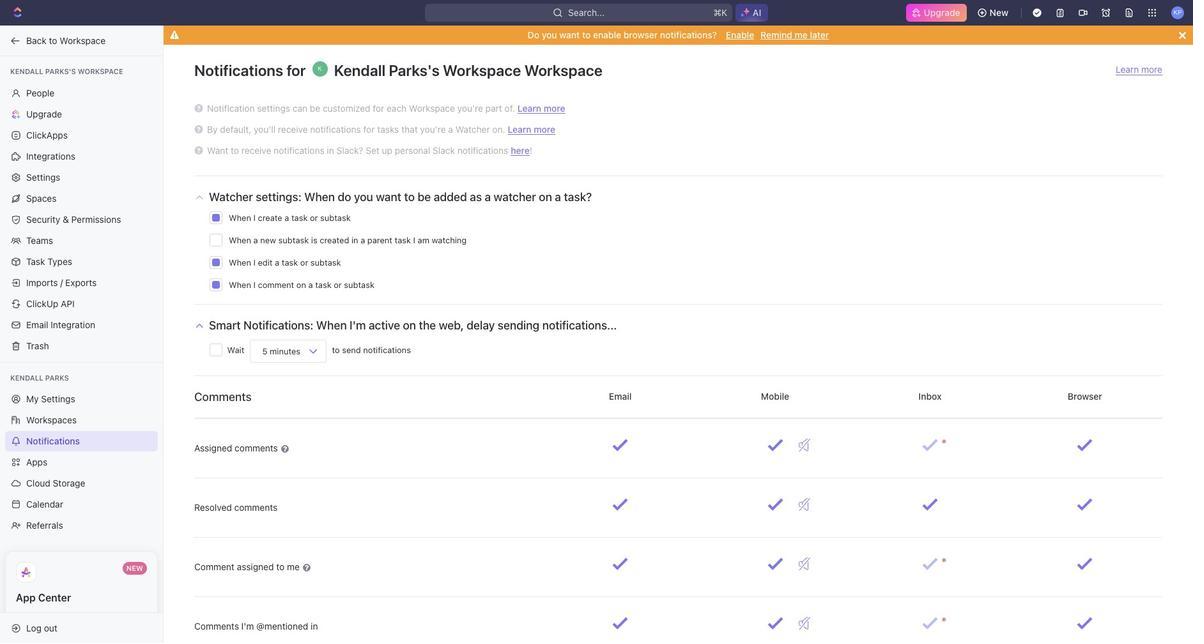 Task type: locate. For each thing, give the bounding box(es) containing it.
me left the later
[[795, 29, 808, 40]]

to send notifications
[[330, 346, 411, 356]]

a left 'new'
[[254, 235, 258, 246]]

2 horizontal spatial in
[[352, 235, 358, 246]]

log
[[26, 623, 42, 634]]

you right do at the left top
[[354, 190, 373, 204]]

notifications down active
[[363, 346, 411, 356]]

1 vertical spatial you
[[354, 190, 373, 204]]

0 vertical spatial comments
[[235, 443, 278, 454]]

task left am
[[395, 235, 411, 246]]

0 horizontal spatial want
[[376, 190, 402, 204]]

1 vertical spatial off image
[[799, 558, 811, 571]]

i
[[254, 213, 256, 223], [413, 235, 416, 246], [254, 258, 256, 268], [254, 280, 256, 290]]

0 vertical spatial off image
[[799, 499, 811, 511]]

notifications for
[[194, 61, 309, 79]]

1 vertical spatial new
[[126, 565, 143, 573]]

upgrade link down 'people' link
[[5, 104, 158, 124]]

kendall up my
[[10, 374, 43, 382]]

1 horizontal spatial or
[[310, 213, 318, 223]]

i'm
[[350, 319, 366, 332], [241, 621, 254, 632]]

email integration
[[26, 319, 95, 330]]

or up when i comment on a task or subtask
[[300, 258, 308, 268]]

a left parent
[[361, 235, 365, 246]]

a right 'edit'
[[275, 258, 280, 268]]

0 vertical spatial you're
[[458, 103, 483, 114]]

0 horizontal spatial you're
[[420, 124, 446, 135]]

1 vertical spatial be
[[418, 190, 431, 204]]

integrations link
[[5, 146, 158, 167]]

off image for comment assigned to me
[[799, 558, 811, 571]]

in right 'created'
[[352, 235, 358, 246]]

upgrade
[[924, 7, 961, 18], [26, 108, 62, 119]]

you're inside the by default, you'll receive notifications for tasks that you're a watcher on. learn more
[[420, 124, 446, 135]]

1 horizontal spatial you're
[[458, 103, 483, 114]]

comments right assigned
[[235, 443, 278, 454]]

1 vertical spatial you're
[[420, 124, 446, 135]]

kendall parks's workspace
[[10, 67, 123, 75]]

1 vertical spatial learn
[[518, 103, 542, 113]]

1 vertical spatial on
[[297, 280, 306, 290]]

1 vertical spatial comments
[[194, 621, 239, 632]]

kendall up people
[[10, 67, 43, 75]]

minutes
[[270, 346, 301, 356]]

1 vertical spatial for
[[373, 103, 384, 114]]

workspace up 'people' link
[[78, 67, 123, 75]]

1 horizontal spatial on
[[403, 319, 416, 332]]

0 vertical spatial be
[[310, 103, 320, 114]]

workspace up kendall parks's workspace
[[60, 35, 106, 46]]

for inside the by default, you'll receive notifications for tasks that you're a watcher on. learn more
[[363, 124, 375, 135]]

!
[[530, 145, 533, 156]]

on right watcher
[[539, 190, 552, 204]]

or down 'created'
[[334, 280, 342, 290]]

comments for comments
[[194, 390, 252, 404]]

when left comment
[[229, 280, 251, 290]]

a
[[448, 124, 453, 135], [485, 190, 491, 204], [555, 190, 561, 204], [285, 213, 289, 223], [254, 235, 258, 246], [361, 235, 365, 246], [275, 258, 280, 268], [309, 280, 313, 290]]

comment
[[194, 562, 235, 573]]

remind
[[761, 29, 793, 40]]

0 horizontal spatial you
[[354, 190, 373, 204]]

want down search...
[[560, 29, 580, 40]]

watcher settings: when do you want to be added as a watcher on a task?
[[209, 190, 592, 204]]

1 horizontal spatial in
[[327, 145, 334, 156]]

workspace up that
[[409, 103, 455, 114]]

comments
[[194, 390, 252, 404], [194, 621, 239, 632]]

you're inside notification settings can be customized for each workspace you're part of. learn more
[[458, 103, 483, 114]]

⌘k
[[714, 7, 728, 18]]

notifications
[[310, 124, 361, 135], [274, 145, 325, 156], [458, 145, 508, 156], [363, 346, 411, 356]]

notifications up notification
[[194, 61, 283, 79]]

&
[[63, 214, 69, 225]]

browser
[[1066, 391, 1105, 402]]

i left "create"
[[254, 213, 256, 223]]

out
[[44, 623, 57, 634]]

for for customized
[[373, 103, 384, 114]]

kendall right k
[[334, 61, 386, 79]]

1 vertical spatial off image
[[799, 618, 811, 630]]

1 horizontal spatial parks's
[[389, 61, 440, 79]]

2 vertical spatial learn
[[508, 124, 532, 135]]

0 vertical spatial upgrade
[[924, 7, 961, 18]]

task right "create"
[[292, 213, 308, 223]]

0 vertical spatial off image
[[799, 439, 811, 452]]

2 vertical spatial for
[[363, 124, 375, 135]]

off image
[[799, 439, 811, 452], [799, 558, 811, 571]]

notification settings can be customized for each workspace you're part of. learn more
[[207, 103, 565, 114]]

when i create a task or subtask
[[229, 213, 351, 223]]

watcher left on.
[[456, 124, 490, 135]]

0 horizontal spatial notifications
[[26, 436, 80, 447]]

1 horizontal spatial me
[[795, 29, 808, 40]]

clickup
[[26, 298, 58, 309]]

assigned
[[237, 562, 274, 573]]

1 comments from the top
[[194, 390, 252, 404]]

0 vertical spatial new
[[990, 7, 1009, 18]]

0 horizontal spatial email
[[26, 319, 48, 330]]

more
[[1142, 64, 1163, 75], [544, 103, 565, 113], [534, 124, 556, 135]]

kendall
[[334, 61, 386, 79], [10, 67, 43, 75], [10, 374, 43, 382]]

receive down can
[[278, 124, 308, 135]]

you're
[[458, 103, 483, 114], [420, 124, 446, 135]]

workspace for back to workspace
[[60, 35, 106, 46]]

log out button
[[5, 619, 152, 639]]

off image for assigned comments
[[799, 439, 811, 452]]

learn more link for learn
[[508, 124, 556, 135]]

comments
[[235, 443, 278, 454], [234, 502, 278, 513]]

as
[[470, 190, 482, 204]]

cloud storage
[[26, 478, 85, 489]]

me right assigned
[[287, 562, 300, 573]]

parent
[[368, 235, 393, 246]]

1 vertical spatial comments
[[234, 502, 278, 513]]

set
[[366, 145, 380, 156]]

1 horizontal spatial new
[[990, 7, 1009, 18]]

want
[[207, 145, 228, 156]]

notifications for notifications for
[[194, 61, 283, 79]]

2 vertical spatial or
[[334, 280, 342, 290]]

2 off image from the top
[[799, 558, 811, 571]]

comments for comments i'm @mentioned in
[[194, 621, 239, 632]]

subtask up 'created'
[[320, 213, 351, 223]]

a inside the by default, you'll receive notifications for tasks that you're a watcher on. learn more
[[448, 124, 453, 135]]

1 vertical spatial learn more link
[[518, 103, 565, 113]]

0 horizontal spatial me
[[287, 562, 300, 573]]

when a new subtask is created in a parent task i am watching
[[229, 235, 467, 246]]

smart
[[209, 319, 241, 332]]

watcher
[[456, 124, 490, 135], [209, 190, 253, 204]]

0 horizontal spatial be
[[310, 103, 320, 114]]

settings down parks
[[41, 394, 75, 405]]

when for when i edit a task or subtask
[[229, 258, 251, 268]]

1 horizontal spatial want
[[560, 29, 580, 40]]

parks's
[[389, 61, 440, 79], [45, 67, 76, 75]]

settings up spaces
[[26, 172, 60, 183]]

1 horizontal spatial email
[[607, 391, 634, 402]]

want to receive notifications in slack? set up personal slack notifications here !
[[207, 145, 533, 156]]

2 comments from the top
[[194, 621, 239, 632]]

0 horizontal spatial on
[[297, 280, 306, 290]]

by default, you'll receive notifications for tasks that you're a watcher on. learn more
[[207, 124, 556, 135]]

receive down you'll
[[242, 145, 271, 156]]

to right want
[[231, 145, 239, 156]]

workspace inside button
[[60, 35, 106, 46]]

notifications?
[[660, 29, 717, 40]]

comments down comment on the bottom left of the page
[[194, 621, 239, 632]]

0 horizontal spatial upgrade
[[26, 108, 62, 119]]

notifications down customized
[[310, 124, 361, 135]]

cloud
[[26, 478, 50, 489]]

a left the task?
[[555, 190, 561, 204]]

1 vertical spatial me
[[287, 562, 300, 573]]

0 horizontal spatial in
[[311, 621, 318, 632]]

you're left 'part'
[[458, 103, 483, 114]]

5 minutes
[[260, 346, 303, 356]]

in
[[327, 145, 334, 156], [352, 235, 358, 246], [311, 621, 318, 632]]

task down when i edit a task or subtask
[[315, 280, 332, 290]]

learn more link for more
[[518, 103, 565, 113]]

off image
[[799, 499, 811, 511], [799, 618, 811, 630]]

1 off image from the top
[[799, 439, 811, 452]]

you're right that
[[420, 124, 446, 135]]

0 vertical spatial upgrade link
[[906, 4, 967, 22]]

1 horizontal spatial be
[[418, 190, 431, 204]]

1 horizontal spatial i'm
[[350, 319, 366, 332]]

watcher left settings: in the left top of the page
[[209, 190, 253, 204]]

assigned comments
[[194, 443, 280, 454]]

comments right resolved
[[234, 502, 278, 513]]

0 horizontal spatial parks's
[[45, 67, 76, 75]]

0 vertical spatial me
[[795, 29, 808, 40]]

receive inside want to receive notifications in slack? set up personal slack notifications here !
[[242, 145, 271, 156]]

1 vertical spatial i'm
[[241, 621, 254, 632]]

send
[[342, 346, 361, 356]]

parks's up people
[[45, 67, 76, 75]]

on left the
[[403, 319, 416, 332]]

created
[[320, 235, 349, 246]]

1 vertical spatial want
[[376, 190, 402, 204]]

0 vertical spatial or
[[310, 213, 318, 223]]

2 horizontal spatial or
[[334, 280, 342, 290]]

part
[[486, 103, 502, 114]]

1 off image from the top
[[799, 499, 811, 511]]

learn inside notification settings can be customized for each workspace you're part of. learn more
[[518, 103, 542, 113]]

or up is
[[310, 213, 318, 223]]

0 vertical spatial want
[[560, 29, 580, 40]]

1 horizontal spatial notifications
[[194, 61, 283, 79]]

1 vertical spatial watcher
[[209, 190, 253, 204]]

for
[[287, 61, 306, 79], [373, 103, 384, 114], [363, 124, 375, 135]]

settings inside "link"
[[41, 394, 75, 405]]

here
[[511, 145, 530, 156]]

upgrade left new button
[[924, 7, 961, 18]]

0 vertical spatial receive
[[278, 124, 308, 135]]

be right can
[[310, 103, 320, 114]]

more inside the by default, you'll receive notifications for tasks that you're a watcher on. learn more
[[534, 124, 556, 135]]

0 horizontal spatial upgrade link
[[5, 104, 158, 124]]

is
[[311, 235, 318, 246]]

email inside 'link'
[[26, 319, 48, 330]]

notifications down on.
[[458, 145, 508, 156]]

0 vertical spatial in
[[327, 145, 334, 156]]

later
[[810, 29, 829, 40]]

when left 'edit'
[[229, 258, 251, 268]]

1 vertical spatial more
[[544, 103, 565, 113]]

apps link
[[5, 453, 158, 473]]

0 vertical spatial settings
[[26, 172, 60, 183]]

apps
[[26, 457, 47, 468]]

for inside notification settings can be customized for each workspace you're part of. learn more
[[373, 103, 384, 114]]

i'm up send
[[350, 319, 366, 332]]

want
[[560, 29, 580, 40], [376, 190, 402, 204]]

when left "create"
[[229, 213, 251, 223]]

0 horizontal spatial receive
[[242, 145, 271, 156]]

up
[[382, 145, 393, 156]]

my settings
[[26, 394, 75, 405]]

on right comment
[[297, 280, 306, 290]]

1 horizontal spatial upgrade link
[[906, 4, 967, 22]]

upgrade link left new button
[[906, 4, 967, 22]]

1 horizontal spatial upgrade
[[924, 7, 961, 18]]

want right do at the left top
[[376, 190, 402, 204]]

by
[[207, 124, 218, 135]]

personal
[[395, 145, 430, 156]]

0 vertical spatial watcher
[[456, 124, 490, 135]]

settings
[[26, 172, 60, 183], [41, 394, 75, 405]]

when left 'new'
[[229, 235, 251, 246]]

enable
[[726, 29, 755, 40]]

teams
[[26, 235, 53, 246]]

of.
[[505, 103, 515, 114]]

2 vertical spatial more
[[534, 124, 556, 135]]

a right as
[[485, 190, 491, 204]]

2 off image from the top
[[799, 618, 811, 630]]

i'm left @mentioned
[[241, 621, 254, 632]]

in right @mentioned
[[311, 621, 318, 632]]

1 vertical spatial notifications
[[26, 436, 80, 447]]

0 horizontal spatial or
[[300, 258, 308, 268]]

permissions
[[71, 214, 121, 225]]

or
[[310, 213, 318, 223], [300, 258, 308, 268], [334, 280, 342, 290]]

when i edit a task or subtask
[[229, 258, 341, 268]]

for left tasks
[[363, 124, 375, 135]]

a up slack
[[448, 124, 453, 135]]

spaces link
[[5, 188, 158, 209]]

exports
[[65, 277, 97, 288]]

notifications down you'll
[[274, 145, 325, 156]]

0 vertical spatial more
[[1142, 64, 1163, 75]]

when up send
[[316, 319, 347, 332]]

i left comment
[[254, 280, 256, 290]]

people
[[26, 87, 54, 98]]

spaces
[[26, 193, 57, 204]]

2 vertical spatial learn more link
[[508, 124, 556, 135]]

1 vertical spatial receive
[[242, 145, 271, 156]]

security & permissions link
[[5, 209, 158, 230]]

delay
[[467, 319, 495, 332]]

1 vertical spatial upgrade link
[[5, 104, 158, 124]]

when
[[304, 190, 335, 204], [229, 213, 251, 223], [229, 235, 251, 246], [229, 258, 251, 268], [229, 280, 251, 290], [316, 319, 347, 332]]

0 vertical spatial i'm
[[350, 319, 366, 332]]

2 horizontal spatial on
[[539, 190, 552, 204]]

task right 'edit'
[[282, 258, 298, 268]]

1 vertical spatial email
[[607, 391, 634, 402]]

1 vertical spatial or
[[300, 258, 308, 268]]

for left each
[[373, 103, 384, 114]]

workspace for kendall parks's workspace workspace
[[443, 61, 521, 79]]

when for when i create a task or subtask
[[229, 213, 251, 223]]

1 vertical spatial settings
[[41, 394, 75, 405]]

upgrade up clickapps
[[26, 108, 62, 119]]

tasks
[[377, 124, 399, 135]]

or for edit
[[300, 258, 308, 268]]

notifications down workspaces
[[26, 436, 80, 447]]

or for create
[[310, 213, 318, 223]]

0 vertical spatial you
[[542, 29, 557, 40]]

0 vertical spatial email
[[26, 319, 48, 330]]

comments i'm @mentioned in
[[194, 621, 318, 632]]

1 vertical spatial upgrade
[[26, 108, 62, 119]]

when for when a new subtask is created in a parent task i am watching
[[229, 235, 251, 246]]

parks's up each
[[389, 61, 440, 79]]

smart notifications: when i'm active on the web, delay sending notifications...
[[209, 319, 617, 332]]

be left added
[[418, 190, 431, 204]]

new button
[[972, 3, 1017, 23]]

task
[[26, 256, 45, 267]]

referrals link
[[5, 516, 158, 536]]

watching
[[432, 235, 467, 246]]

i left 'edit'
[[254, 258, 256, 268]]

0 horizontal spatial watcher
[[209, 190, 253, 204]]

comments down 'wait'
[[194, 390, 252, 404]]

workspace up 'part'
[[443, 61, 521, 79]]

in left slack?
[[327, 145, 334, 156]]

1 horizontal spatial receive
[[278, 124, 308, 135]]

more inside notification settings can be customized for each workspace you're part of. learn more
[[544, 103, 565, 113]]

0 vertical spatial notifications
[[194, 61, 283, 79]]

you right do
[[542, 29, 557, 40]]

do you want to enable browser notifications? enable remind me later
[[528, 29, 829, 40]]

0 vertical spatial comments
[[194, 390, 252, 404]]

to right back
[[49, 35, 57, 46]]

i for when i edit a task or subtask
[[254, 258, 256, 268]]

1 horizontal spatial watcher
[[456, 124, 490, 135]]

for left k
[[287, 61, 306, 79]]



Task type: vqa. For each thing, say whether or not it's contained in the screenshot.
tree inside the the Sidebar navigation
no



Task type: describe. For each thing, give the bounding box(es) containing it.
subtask left is
[[279, 235, 309, 246]]

comment assigned to me
[[194, 562, 302, 573]]

new inside button
[[990, 7, 1009, 18]]

0 vertical spatial on
[[539, 190, 552, 204]]

resolved
[[194, 502, 232, 513]]

/
[[60, 277, 63, 288]]

a down when i edit a task or subtask
[[309, 280, 313, 290]]

task?
[[564, 190, 592, 204]]

calendar link
[[5, 495, 158, 515]]

5
[[262, 346, 268, 356]]

people link
[[5, 83, 158, 103]]

subtask down when a new subtask is created in a parent task i am watching on the left top of the page
[[344, 280, 375, 290]]

to left added
[[404, 190, 415, 204]]

2 vertical spatial on
[[403, 319, 416, 332]]

you're for a
[[420, 124, 446, 135]]

workspace down do
[[525, 61, 603, 79]]

clickapps link
[[5, 125, 158, 145]]

search...
[[568, 7, 605, 18]]

notifications for notifications
[[26, 436, 80, 447]]

notification
[[207, 103, 255, 114]]

edit
[[258, 258, 273, 268]]

imports / exports
[[26, 277, 97, 288]]

learn more
[[1116, 64, 1163, 75]]

slack?
[[337, 145, 363, 156]]

on.
[[493, 124, 505, 135]]

do
[[528, 29, 540, 40]]

when left do at the left top
[[304, 190, 335, 204]]

my settings link
[[5, 389, 158, 410]]

learn inside the by default, you'll receive notifications for tasks that you're a watcher on. learn more
[[508, 124, 532, 135]]

you're for part
[[458, 103, 483, 114]]

clickup api link
[[5, 294, 158, 314]]

off image for comments i'm @mentioned in
[[799, 618, 811, 630]]

sending
[[498, 319, 540, 332]]

subtask down 'created'
[[311, 258, 341, 268]]

to inside button
[[49, 35, 57, 46]]

kendall for kendall parks's workspace workspace
[[334, 61, 386, 79]]

back
[[26, 35, 47, 46]]

when i comment on a task or subtask
[[229, 280, 375, 290]]

to left enable
[[582, 29, 591, 40]]

for for notifications
[[363, 124, 375, 135]]

kendall for kendall parks
[[10, 374, 43, 382]]

kendall parks's workspace workspace
[[331, 61, 603, 79]]

watcher
[[494, 190, 536, 204]]

workspace for kendall parks's workspace
[[78, 67, 123, 75]]

email for email integration
[[26, 319, 48, 330]]

i left am
[[413, 235, 416, 246]]

settings
[[257, 103, 290, 114]]

cloud storage link
[[5, 474, 158, 494]]

to right assigned
[[276, 562, 285, 573]]

be inside notification settings can be customized for each workspace you're part of. learn more
[[310, 103, 320, 114]]

integrations
[[26, 151, 75, 161]]

i for when i comment on a task or subtask
[[254, 280, 256, 290]]

i for when i create a task or subtask
[[254, 213, 256, 223]]

k
[[318, 65, 322, 72]]

comment
[[258, 280, 294, 290]]

0 vertical spatial learn
[[1116, 64, 1139, 75]]

trash
[[26, 340, 49, 351]]

2 vertical spatial in
[[311, 621, 318, 632]]

in inside want to receive notifications in slack? set up personal slack notifications here !
[[327, 145, 334, 156]]

integration
[[51, 319, 95, 330]]

security
[[26, 214, 60, 225]]

watcher inside the by default, you'll receive notifications for tasks that you're a watcher on. learn more
[[456, 124, 490, 135]]

kp button
[[1168, 3, 1189, 23]]

settings:
[[256, 190, 302, 204]]

email for email
[[607, 391, 634, 402]]

receive inside the by default, you'll receive notifications for tasks that you're a watcher on. learn more
[[278, 124, 308, 135]]

notifications inside the by default, you'll receive notifications for tasks that you're a watcher on. learn more
[[310, 124, 361, 135]]

back to workspace
[[26, 35, 106, 46]]

workspaces link
[[5, 410, 158, 431]]

mobile
[[759, 391, 792, 402]]

0 horizontal spatial i'm
[[241, 621, 254, 632]]

parks's for kendall parks's workspace
[[45, 67, 76, 75]]

back to workspace button
[[5, 30, 152, 51]]

0 horizontal spatial new
[[126, 565, 143, 573]]

comments for assigned comments
[[235, 443, 278, 454]]

inbox
[[917, 391, 944, 402]]

notifications:
[[244, 319, 314, 332]]

comments for resolved comments
[[234, 502, 278, 513]]

clickup api
[[26, 298, 75, 309]]

1 horizontal spatial you
[[542, 29, 557, 40]]

0 vertical spatial for
[[287, 61, 306, 79]]

kendall for kendall parks's workspace
[[10, 67, 43, 75]]

default,
[[220, 124, 251, 135]]

task types
[[26, 256, 72, 267]]

settings link
[[5, 167, 158, 188]]

new
[[260, 235, 276, 246]]

@mentioned
[[256, 621, 308, 632]]

to left send
[[332, 346, 340, 356]]

am
[[418, 235, 430, 246]]

1 vertical spatial in
[[352, 235, 358, 246]]

can
[[293, 103, 308, 114]]

customized
[[323, 103, 371, 114]]

off image for resolved comments
[[799, 499, 811, 511]]

added
[[434, 190, 467, 204]]

workspace inside notification settings can be customized for each workspace you're part of. learn more
[[409, 103, 455, 114]]

0 vertical spatial learn more link
[[1116, 64, 1163, 75]]

app center
[[16, 593, 71, 604]]

ai
[[753, 7, 762, 18]]

browser
[[624, 29, 658, 40]]

ai button
[[736, 4, 769, 22]]

you'll
[[254, 124, 276, 135]]

my
[[26, 394, 39, 405]]

create
[[258, 213, 282, 223]]

assigned
[[194, 443, 232, 454]]

calendar
[[26, 499, 63, 510]]

notifications link
[[5, 432, 158, 452]]

resolved comments
[[194, 502, 278, 513]]

imports / exports link
[[5, 273, 158, 293]]

the
[[419, 319, 436, 332]]

trash link
[[5, 336, 158, 356]]

when for when i comment on a task or subtask
[[229, 280, 251, 290]]

each
[[387, 103, 407, 114]]

kp
[[1174, 8, 1182, 16]]

security & permissions
[[26, 214, 121, 225]]

to inside want to receive notifications in slack? set up personal slack notifications here !
[[231, 145, 239, 156]]

kendall parks
[[10, 374, 69, 382]]

wait
[[225, 346, 247, 356]]

a right "create"
[[285, 213, 289, 223]]

parks's for kendall parks's workspace workspace
[[389, 61, 440, 79]]



